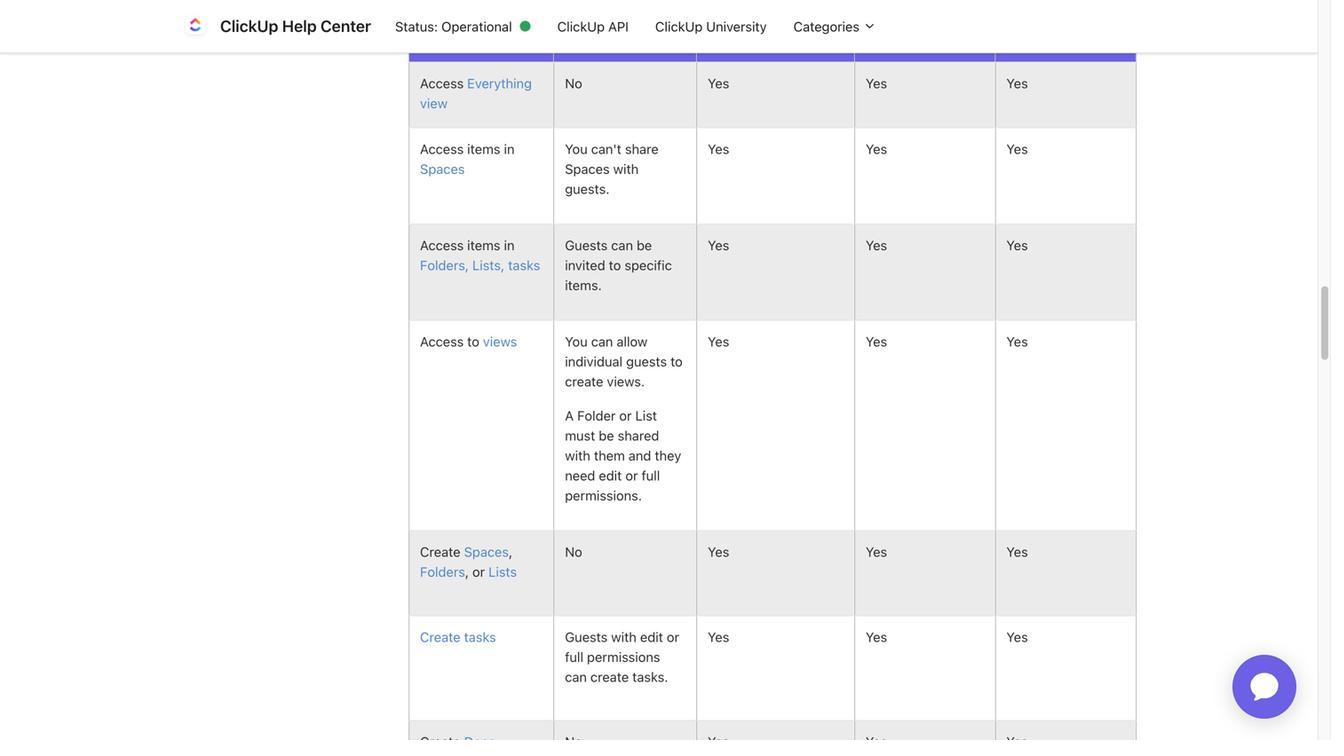 Task type: vqa. For each thing, say whether or not it's contained in the screenshot.
Folders
yes



Task type: describe. For each thing, give the bounding box(es) containing it.
guests
[[626, 354, 667, 370]]

categories button
[[780, 10, 890, 43]]

them
[[594, 448, 625, 464]]

a folder or list must be shared with them and they need edit or full permissions.
[[565, 408, 681, 504]]

access to views
[[420, 334, 517, 350]]

you for you can allow individual guests to create views.
[[565, 334, 588, 350]]

be inside a folder or list must be shared with them and they need edit or full permissions.
[[599, 428, 614, 444]]

they
[[655, 448, 681, 464]]

lists link
[[489, 565, 517, 580]]

in for access items in folders, lists, tasks
[[504, 238, 515, 253]]

lists,
[[473, 258, 505, 273]]

or inside guests with edit or full permissions can create tasks.
[[667, 630, 679, 645]]

tasks.
[[633, 670, 668, 685]]

can for allow
[[591, 334, 613, 350]]

clickup help center link
[[181, 12, 382, 40]]

center
[[321, 16, 371, 36]]

actions
[[420, 33, 469, 49]]

to inside guests can be invited to specific items.
[[609, 258, 621, 273]]

you can allow individual guests to create views.
[[565, 334, 683, 390]]

access items in spaces
[[420, 141, 515, 177]]

operational
[[442, 18, 512, 34]]

guests for to
[[565, 238, 608, 253]]

0 horizontal spatial to
[[467, 334, 480, 350]]

0 horizontal spatial ,
[[465, 565, 469, 580]]

can inside guests with edit or full permissions can create tasks.
[[565, 670, 587, 685]]

access for access to views
[[420, 334, 464, 350]]

views.
[[607, 374, 645, 390]]

api
[[608, 18, 629, 34]]

items.
[[565, 278, 602, 293]]

need
[[565, 468, 595, 484]]

with inside a folder or list must be shared with them and they need edit or full permissions.
[[565, 448, 591, 464]]

member
[[708, 33, 762, 49]]

categories
[[794, 18, 863, 34]]

in for access items in spaces
[[504, 141, 515, 157]]

full inside guests with edit or full permissions can create tasks.
[[565, 650, 584, 665]]

everything
[[467, 76, 532, 91]]

clickup for clickup help center
[[220, 16, 278, 36]]

permissions.
[[565, 488, 642, 504]]

view
[[420, 96, 448, 111]]

lists
[[489, 565, 517, 580]]

you for you can't share spaces with guests.
[[565, 141, 588, 157]]

or left list
[[619, 408, 632, 424]]

folder
[[577, 408, 616, 424]]

views
[[483, 334, 517, 350]]

access for access
[[420, 76, 467, 91]]

spaces inside create spaces , folders , or lists
[[464, 545, 509, 560]]

access items in folders, lists, tasks
[[420, 238, 540, 273]]

guests can be invited to specific items.
[[565, 238, 672, 293]]

no for everything view
[[565, 76, 582, 91]]

create inside you can allow individual guests to create views.
[[565, 374, 603, 390]]

spaces link for access items in spaces
[[420, 161, 465, 177]]

and
[[629, 448, 651, 464]]

spaces for access
[[420, 161, 465, 177]]

folders
[[420, 565, 465, 580]]

guests.
[[565, 181, 610, 197]]

shared
[[618, 428, 659, 444]]



Task type: locate. For each thing, give the bounding box(es) containing it.
1 vertical spatial to
[[467, 334, 480, 350]]

spaces up lists link
[[464, 545, 509, 560]]

, left the lists at the bottom of the page
[[465, 565, 469, 580]]

in up lists,
[[504, 238, 515, 253]]

1 horizontal spatial tasks
[[508, 258, 540, 273]]

to right guests
[[671, 354, 683, 370]]

edit inside a folder or list must be shared with them and they need edit or full permissions.
[[599, 468, 622, 484]]

edit up permissions
[[640, 630, 663, 645]]

no down guest
[[565, 76, 582, 91]]

1 vertical spatial be
[[599, 428, 614, 444]]

1 vertical spatial you
[[565, 334, 588, 350]]

items down 'everything view'
[[467, 141, 501, 157]]

1 vertical spatial create
[[420, 630, 461, 645]]

0 vertical spatial spaces link
[[420, 161, 465, 177]]

create inside guests with edit or full permissions can create tasks.
[[591, 670, 629, 685]]

edit inside guests with edit or full permissions can create tasks.
[[640, 630, 663, 645]]

2 vertical spatial with
[[611, 630, 637, 645]]

full
[[642, 468, 660, 484], [565, 650, 584, 665]]

spaces up guests. in the left of the page
[[565, 161, 610, 177]]

tasks
[[508, 258, 540, 273], [464, 630, 496, 645]]

access up folders, on the top left of the page
[[420, 238, 464, 253]]

0 horizontal spatial tasks
[[464, 630, 496, 645]]

,
[[509, 545, 513, 560], [465, 565, 469, 580]]

views link
[[483, 334, 517, 350]]

can
[[611, 238, 633, 253], [591, 334, 613, 350], [565, 670, 587, 685]]

1 vertical spatial in
[[504, 238, 515, 253]]

2 create from the top
[[420, 630, 461, 645]]

1 you from the top
[[565, 141, 588, 157]]

create spaces , folders , or lists
[[420, 545, 517, 580]]

1 horizontal spatial edit
[[640, 630, 663, 645]]

2 in from the top
[[504, 238, 515, 253]]

1 horizontal spatial full
[[642, 468, 660, 484]]

clickup api link
[[544, 10, 642, 43]]

0 vertical spatial you
[[565, 141, 588, 157]]

1 vertical spatial guests
[[565, 630, 608, 645]]

create down the 'individual'
[[565, 374, 603, 390]]

1 create from the top
[[420, 545, 461, 560]]

spaces link down view
[[420, 161, 465, 177]]

to
[[609, 258, 621, 273], [467, 334, 480, 350], [671, 354, 683, 370]]

can up specific
[[611, 238, 633, 253]]

or inside create spaces , folders , or lists
[[473, 565, 485, 580]]

1 horizontal spatial ,
[[509, 545, 513, 560]]

can inside you can allow individual guests to create views.
[[591, 334, 613, 350]]

guests inside guests can be invited to specific items.
[[565, 238, 608, 253]]

spaces link for ,
[[464, 545, 509, 560]]

no
[[565, 76, 582, 91], [565, 545, 582, 560]]

clickup left university
[[655, 18, 703, 34]]

permissions
[[587, 650, 660, 665]]

everything view
[[420, 76, 532, 111]]

in down 'everything view'
[[504, 141, 515, 157]]

invited
[[565, 258, 605, 273]]

create up folders
[[420, 545, 461, 560]]

you
[[565, 141, 588, 157], [565, 334, 588, 350]]

2 guests from the top
[[565, 630, 608, 645]]

individual
[[565, 354, 623, 370]]

, up the lists at the bottom of the page
[[509, 545, 513, 560]]

2 vertical spatial to
[[671, 354, 683, 370]]

access inside access items in spaces
[[420, 141, 464, 157]]

create
[[420, 545, 461, 560], [420, 630, 461, 645]]

with
[[613, 161, 639, 177], [565, 448, 591, 464], [611, 630, 637, 645]]

0 vertical spatial no
[[565, 76, 582, 91]]

share
[[625, 141, 659, 157]]

allow
[[617, 334, 648, 350]]

with up permissions
[[611, 630, 637, 645]]

be
[[637, 238, 652, 253], [599, 428, 614, 444]]

clickup help help center home page image
[[181, 12, 210, 40]]

to right invited
[[609, 258, 621, 273]]

help
[[282, 16, 317, 36]]

application
[[1212, 634, 1318, 741]]

2 horizontal spatial clickup
[[655, 18, 703, 34]]

2 you from the top
[[565, 334, 588, 350]]

can't
[[591, 141, 622, 157]]

can up the 'individual'
[[591, 334, 613, 350]]

spaces down view
[[420, 161, 465, 177]]

0 vertical spatial edit
[[599, 468, 622, 484]]

to inside you can allow individual guests to create views.
[[671, 354, 683, 370]]

clickup university link
[[642, 10, 780, 43]]

items up 'folders, lists, tasks' "link"
[[467, 238, 501, 253]]

everything view link
[[420, 76, 532, 111]]

1 vertical spatial tasks
[[464, 630, 496, 645]]

1 horizontal spatial clickup
[[557, 18, 605, 34]]

with inside you can't share spaces with guests.
[[613, 161, 639, 177]]

guests up permissions
[[565, 630, 608, 645]]

0 vertical spatial with
[[613, 161, 639, 177]]

guests for full
[[565, 630, 608, 645]]

access for access items in folders, lists, tasks
[[420, 238, 464, 253]]

can inside guests can be invited to specific items.
[[611, 238, 633, 253]]

1 in from the top
[[504, 141, 515, 157]]

create tasks link
[[420, 630, 496, 645]]

be inside guests can be invited to specific items.
[[637, 238, 652, 253]]

or down and
[[626, 468, 638, 484]]

specific
[[625, 258, 672, 273]]

you inside you can't share spaces with guests.
[[565, 141, 588, 157]]

edit down the them
[[599, 468, 622, 484]]

status: operational
[[395, 18, 512, 34]]

0 vertical spatial create
[[565, 374, 603, 390]]

edit
[[599, 468, 622, 484], [640, 630, 663, 645]]

full inside a folder or list must be shared with them and they need edit or full permissions.
[[642, 468, 660, 484]]

clickup for clickup api
[[557, 18, 605, 34]]

can left tasks.
[[565, 670, 587, 685]]

items for folders,
[[467, 238, 501, 253]]

clickup
[[220, 16, 278, 36], [557, 18, 605, 34], [655, 18, 703, 34]]

access inside the 'access items in folders, lists, tasks'
[[420, 238, 464, 253]]

0 vertical spatial can
[[611, 238, 633, 253]]

to left views
[[467, 334, 480, 350]]

2 access from the top
[[420, 141, 464, 157]]

spaces inside you can't share spaces with guests.
[[565, 161, 610, 177]]

be up specific
[[637, 238, 652, 253]]

full down and
[[642, 468, 660, 484]]

or up tasks.
[[667, 630, 679, 645]]

1 vertical spatial no
[[565, 545, 582, 560]]

create down permissions
[[591, 670, 629, 685]]

guest
[[565, 33, 604, 49]]

folders,
[[420, 258, 469, 273]]

clickup help center
[[220, 16, 371, 36]]

you can't share spaces with guests.
[[565, 141, 659, 197]]

clickup left 'help'
[[220, 16, 278, 36]]

in inside access items in spaces
[[504, 141, 515, 157]]

no down permissions.
[[565, 545, 582, 560]]

0 vertical spatial create
[[420, 545, 461, 560]]

guests with edit or full permissions can create tasks.
[[565, 630, 679, 685]]

you inside you can allow individual guests to create views.
[[565, 334, 588, 350]]

create for create spaces , folders , or lists
[[420, 545, 461, 560]]

create down folders
[[420, 630, 461, 645]]

0 vertical spatial ,
[[509, 545, 513, 560]]

tasks inside the 'access items in folders, lists, tasks'
[[508, 258, 540, 273]]

1 vertical spatial ,
[[465, 565, 469, 580]]

clickup for clickup university
[[655, 18, 703, 34]]

access up view
[[420, 76, 467, 91]]

1 access from the top
[[420, 76, 467, 91]]

must
[[565, 428, 595, 444]]

create tasks
[[420, 630, 496, 645]]

can for be
[[611, 238, 633, 253]]

0 horizontal spatial full
[[565, 650, 584, 665]]

0 vertical spatial to
[[609, 258, 621, 273]]

access
[[420, 76, 467, 91], [420, 141, 464, 157], [420, 238, 464, 253], [420, 334, 464, 350]]

be up the them
[[599, 428, 614, 444]]

or left lists link
[[473, 565, 485, 580]]

2 vertical spatial can
[[565, 670, 587, 685]]

access for access items in spaces
[[420, 141, 464, 157]]

0 horizontal spatial be
[[599, 428, 614, 444]]

0 vertical spatial tasks
[[508, 258, 540, 273]]

0 vertical spatial items
[[467, 141, 501, 157]]

spaces
[[420, 161, 465, 177], [565, 161, 610, 177], [464, 545, 509, 560]]

1 vertical spatial create
[[591, 670, 629, 685]]

0 vertical spatial full
[[642, 468, 660, 484]]

1 vertical spatial with
[[565, 448, 591, 464]]

in inside the 'access items in folders, lists, tasks'
[[504, 238, 515, 253]]

clickup api
[[557, 18, 629, 34]]

0 horizontal spatial edit
[[599, 468, 622, 484]]

2 items from the top
[[467, 238, 501, 253]]

guests
[[565, 238, 608, 253], [565, 630, 608, 645]]

spaces inside access items in spaces
[[420, 161, 465, 177]]

2 no from the top
[[565, 545, 582, 560]]

create
[[565, 374, 603, 390], [591, 670, 629, 685]]

tasks right lists,
[[508, 258, 540, 273]]

or
[[619, 408, 632, 424], [626, 468, 638, 484], [473, 565, 485, 580], [667, 630, 679, 645]]

with inside guests with edit or full permissions can create tasks.
[[611, 630, 637, 645]]

0 vertical spatial in
[[504, 141, 515, 157]]

1 vertical spatial can
[[591, 334, 613, 350]]

items inside the 'access items in folders, lists, tasks'
[[467, 238, 501, 253]]

clickup university
[[655, 18, 767, 34]]

spaces link
[[420, 161, 465, 177], [464, 545, 509, 560]]

1 horizontal spatial to
[[609, 258, 621, 273]]

guests inside guests with edit or full permissions can create tasks.
[[565, 630, 608, 645]]

4 access from the top
[[420, 334, 464, 350]]

university
[[706, 18, 767, 34]]

tasks down lists link
[[464, 630, 496, 645]]

in
[[504, 141, 515, 157], [504, 238, 515, 253]]

yes
[[708, 76, 729, 91], [866, 76, 887, 91], [1007, 76, 1028, 91], [708, 141, 729, 157], [866, 141, 887, 157], [1007, 141, 1028, 157], [708, 238, 729, 253], [866, 238, 887, 253], [1007, 238, 1028, 253], [708, 334, 729, 350], [866, 334, 887, 350], [1007, 334, 1028, 350], [708, 545, 729, 560], [866, 545, 887, 560], [1007, 545, 1028, 560], [708, 630, 729, 645], [866, 630, 887, 645], [1007, 630, 1028, 645]]

guests up invited
[[565, 238, 608, 253]]

spaces link up lists link
[[464, 545, 509, 560]]

1 vertical spatial spaces link
[[464, 545, 509, 560]]

create inside create spaces , folders , or lists
[[420, 545, 461, 560]]

1 no from the top
[[565, 76, 582, 91]]

full left permissions
[[565, 650, 584, 665]]

1 vertical spatial edit
[[640, 630, 663, 645]]

items
[[467, 141, 501, 157], [467, 238, 501, 253]]

list
[[635, 408, 657, 424]]

status:
[[395, 18, 438, 34]]

3 access from the top
[[420, 238, 464, 253]]

1 guests from the top
[[565, 238, 608, 253]]

folders, lists, tasks link
[[420, 258, 540, 273]]

2 horizontal spatial to
[[671, 354, 683, 370]]

0 vertical spatial guests
[[565, 238, 608, 253]]

access down view
[[420, 141, 464, 157]]

1 vertical spatial full
[[565, 650, 584, 665]]

0 vertical spatial be
[[637, 238, 652, 253]]

folders link
[[420, 565, 465, 580]]

clickup left api
[[557, 18, 605, 34]]

no for spaces
[[565, 545, 582, 560]]

create for create tasks
[[420, 630, 461, 645]]

spaces for you
[[565, 161, 610, 177]]

1 vertical spatial items
[[467, 238, 501, 253]]

with down must
[[565, 448, 591, 464]]

1 horizontal spatial be
[[637, 238, 652, 253]]

a
[[565, 408, 574, 424]]

access left views link on the left of page
[[420, 334, 464, 350]]

you up the 'individual'
[[565, 334, 588, 350]]

you left can't
[[565, 141, 588, 157]]

items for spaces
[[467, 141, 501, 157]]

0 horizontal spatial clickup
[[220, 16, 278, 36]]

1 items from the top
[[467, 141, 501, 157]]

with down share
[[613, 161, 639, 177]]

items inside access items in spaces
[[467, 141, 501, 157]]



